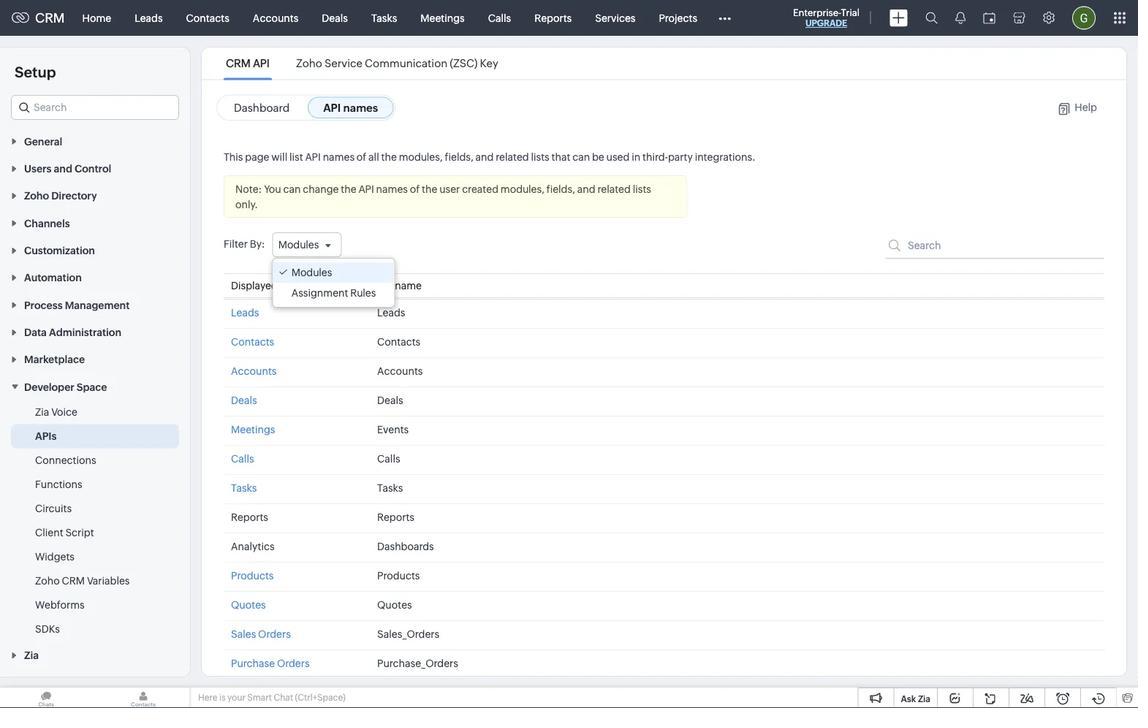 Task type: describe. For each thing, give the bounding box(es) containing it.
integrations.
[[695, 151, 756, 163]]

script
[[65, 527, 94, 538]]

purchase_orders
[[377, 658, 458, 670]]

0 horizontal spatial of
[[357, 151, 367, 163]]

zoho for zoho directory
[[24, 190, 49, 202]]

client script
[[35, 527, 94, 538]]

0 vertical spatial leads link
[[123, 0, 174, 35]]

directory
[[51, 190, 97, 202]]

fields, inside note: you can change the api names of the user created modules, fields, and related lists only.
[[547, 183, 575, 195]]

used
[[607, 151, 630, 163]]

1 horizontal spatial contacts
[[231, 336, 274, 348]]

you
[[264, 183, 281, 195]]

help
[[1075, 101, 1097, 113]]

api names
[[323, 101, 378, 114]]

dashboard link
[[219, 97, 305, 118]]

developer space button
[[0, 373, 190, 400]]

analytics
[[231, 541, 275, 553]]

the for names
[[422, 183, 437, 195]]

functions
[[35, 478, 82, 490]]

connections
[[35, 454, 96, 466]]

apis link
[[35, 429, 57, 443]]

crm for crm api
[[226, 57, 251, 70]]

api name
[[377, 280, 422, 292]]

of inside note: you can change the api names of the user created modules, fields, and related lists only.
[[410, 183, 420, 195]]

quotes link
[[231, 600, 266, 611]]

all
[[369, 151, 379, 163]]

apis
[[35, 430, 57, 442]]

0 vertical spatial meetings link
[[409, 0, 476, 35]]

crm for crm
[[35, 10, 65, 25]]

0 horizontal spatial leads
[[135, 12, 163, 24]]

1 quotes from the left
[[231, 600, 266, 611]]

ask
[[901, 694, 916, 704]]

space
[[77, 381, 107, 393]]

users
[[24, 163, 52, 175]]

projects link
[[647, 0, 709, 35]]

sales_orders
[[377, 629, 439, 640]]

displayed
[[231, 280, 278, 292]]

services link
[[584, 0, 647, 35]]

0 horizontal spatial the
[[341, 183, 356, 195]]

communication
[[365, 57, 448, 70]]

automation
[[24, 272, 82, 284]]

1 vertical spatial accounts link
[[231, 366, 277, 377]]

0 vertical spatial related
[[496, 151, 529, 163]]

and inside dropdown button
[[54, 163, 72, 175]]

control
[[75, 163, 111, 175]]

calls inside calls link
[[488, 12, 511, 24]]

home link
[[71, 0, 123, 35]]

calendar image
[[983, 12, 996, 24]]

page
[[245, 151, 269, 163]]

1 horizontal spatial tasks link
[[360, 0, 409, 35]]

assignment
[[291, 287, 348, 299]]

api inside 'link'
[[323, 101, 341, 114]]

process management
[[24, 299, 130, 311]]

created
[[462, 183, 499, 195]]

voice
[[51, 406, 77, 418]]

zoho service communication (zsc) key link
[[294, 57, 501, 70]]

can inside note: you can change the api names of the user created modules, fields, and related lists only.
[[283, 183, 301, 195]]

modules, inside note: you can change the api names of the user created modules, fields, and related lists only.
[[501, 183, 545, 195]]

events
[[377, 424, 409, 436]]

1 horizontal spatial calls link
[[476, 0, 523, 35]]

automation button
[[0, 264, 190, 291]]

0 horizontal spatial deals
[[231, 395, 257, 407]]

zoho crm variables link
[[35, 573, 130, 588]]

1 horizontal spatial meetings
[[421, 12, 465, 24]]

api right rules
[[377, 280, 393, 292]]

process management button
[[0, 291, 190, 318]]

marketplace
[[24, 354, 85, 366]]

smart
[[247, 693, 272, 703]]

tasks down events
[[377, 483, 403, 494]]

widgets link
[[35, 549, 75, 564]]

filter
[[224, 238, 248, 250]]

0 horizontal spatial meetings link
[[231, 424, 275, 436]]

orders for sales orders
[[258, 629, 291, 640]]

(ctrl+space)
[[295, 693, 346, 703]]

this
[[224, 151, 243, 163]]

signals element
[[947, 0, 975, 36]]

lists inside note: you can change the api names of the user created modules, fields, and related lists only.
[[633, 183, 651, 195]]

marketplace button
[[0, 346, 190, 373]]

0 vertical spatial modules,
[[399, 151, 443, 163]]

tabs
[[290, 280, 311, 292]]

variables
[[87, 575, 130, 587]]

is
[[219, 693, 226, 703]]

trial
[[841, 7, 860, 18]]

customization
[[24, 245, 95, 256]]

zoho service communication (zsc) key
[[296, 57, 498, 70]]

zoho directory
[[24, 190, 97, 202]]

purchase orders link
[[231, 658, 310, 670]]

enterprise-
[[793, 7, 841, 18]]

2 products from the left
[[377, 570, 420, 582]]

0 horizontal spatial deals link
[[231, 395, 257, 407]]

zoho crm variables
[[35, 575, 130, 587]]

list
[[290, 151, 303, 163]]

channels button
[[0, 209, 190, 236]]

chats image
[[0, 688, 92, 708]]

related inside note: you can change the api names of the user created modules, fields, and related lists only.
[[598, 183, 631, 195]]

dashboards
[[377, 541, 434, 553]]

this page will list api names of all the modules, fields, and related lists that can be used in third-party integrations.
[[224, 151, 756, 163]]

list containing crm api
[[213, 48, 512, 79]]

create menu image
[[890, 9, 908, 27]]

administration
[[49, 327, 121, 338]]

0 vertical spatial lists
[[531, 151, 550, 163]]

search image
[[926, 12, 938, 24]]

will
[[271, 151, 287, 163]]

crm api
[[226, 57, 270, 70]]

webforms link
[[35, 598, 85, 612]]

users and control button
[[0, 155, 190, 182]]

be
[[592, 151, 604, 163]]

crm inside the "developer space" region
[[62, 575, 85, 587]]

zia voice
[[35, 406, 77, 418]]

search element
[[917, 0, 947, 36]]

api names link
[[308, 97, 394, 118]]

0 vertical spatial accounts link
[[241, 0, 310, 35]]

data administration
[[24, 327, 121, 338]]

management
[[65, 299, 130, 311]]

modules for tree containing modules
[[291, 267, 332, 279]]

0 vertical spatial deals link
[[310, 0, 360, 35]]

developer space region
[[0, 400, 190, 641]]



Task type: vqa. For each thing, say whether or not it's contained in the screenshot.


Task type: locate. For each thing, give the bounding box(es) containing it.
0 horizontal spatial leads link
[[123, 0, 174, 35]]

zia right ask
[[918, 694, 931, 704]]

projects
[[659, 12, 698, 24]]

1 horizontal spatial lists
[[633, 183, 651, 195]]

reports
[[535, 12, 572, 24], [231, 512, 268, 523], [377, 512, 415, 523]]

dashboard
[[234, 101, 290, 114]]

1 horizontal spatial products
[[377, 570, 420, 582]]

1 vertical spatial can
[[283, 183, 301, 195]]

customization button
[[0, 236, 190, 264]]

1 horizontal spatial of
[[410, 183, 420, 195]]

sdks
[[35, 623, 60, 635]]

and right users
[[54, 163, 72, 175]]

contacts down displayed
[[231, 336, 274, 348]]

contacts down api name
[[377, 336, 421, 348]]

1 vertical spatial lists
[[633, 183, 651, 195]]

crm left home
[[35, 10, 65, 25]]

reports left services link
[[535, 12, 572, 24]]

general
[[24, 136, 62, 147]]

the right change
[[341, 183, 356, 195]]

profile element
[[1064, 0, 1105, 35]]

purchase orders
[[231, 658, 310, 670]]

list
[[213, 48, 512, 79]]

webforms
[[35, 599, 85, 611]]

related up created
[[496, 151, 529, 163]]

functions link
[[35, 477, 82, 492]]

leads
[[135, 12, 163, 24], [231, 307, 259, 319], [377, 307, 405, 319]]

tasks link up analytics
[[231, 483, 257, 494]]

lists left that on the top
[[531, 151, 550, 163]]

modules
[[278, 239, 319, 251], [291, 267, 332, 279]]

orders up purchase orders
[[258, 629, 291, 640]]

note: you can change the api names of the user created modules, fields, and related lists only.
[[235, 183, 651, 210]]

0 horizontal spatial modules,
[[399, 151, 443, 163]]

chat
[[274, 693, 293, 703]]

1 vertical spatial zoho
[[24, 190, 49, 202]]

leads link down displayed
[[231, 307, 259, 319]]

0 horizontal spatial tasks link
[[231, 483, 257, 494]]

tasks link up zoho service communication (zsc) key link
[[360, 0, 409, 35]]

displayed in tabs as
[[231, 280, 323, 292]]

0 horizontal spatial in
[[280, 280, 288, 292]]

zia
[[35, 406, 49, 418], [24, 650, 39, 661], [918, 694, 931, 704]]

1 vertical spatial meetings
[[231, 424, 275, 436]]

0 horizontal spatial search text field
[[12, 96, 178, 119]]

zoho down users
[[24, 190, 49, 202]]

0 vertical spatial calls link
[[476, 0, 523, 35]]

1 horizontal spatial in
[[632, 151, 641, 163]]

rules
[[350, 287, 376, 299]]

1 vertical spatial zia
[[24, 650, 39, 661]]

1 vertical spatial crm
[[226, 57, 251, 70]]

0 horizontal spatial fields,
[[445, 151, 474, 163]]

0 horizontal spatial quotes
[[231, 600, 266, 611]]

0 vertical spatial can
[[573, 151, 590, 163]]

2 quotes from the left
[[377, 600, 412, 611]]

orders for purchase orders
[[277, 658, 310, 670]]

that
[[552, 151, 571, 163]]

channels
[[24, 217, 70, 229]]

1 vertical spatial modules,
[[501, 183, 545, 195]]

create menu element
[[881, 0, 917, 35]]

users and control
[[24, 163, 111, 175]]

data
[[24, 327, 47, 338]]

Search text field
[[12, 96, 178, 119], [885, 233, 1105, 259]]

0 horizontal spatial lists
[[531, 151, 550, 163]]

reports up analytics
[[231, 512, 268, 523]]

related
[[496, 151, 529, 163], [598, 183, 631, 195]]

1 horizontal spatial can
[[573, 151, 590, 163]]

products down dashboards
[[377, 570, 420, 582]]

zia for zia voice
[[35, 406, 49, 418]]

2 vertical spatial zia
[[918, 694, 931, 704]]

modules, right created
[[501, 183, 545, 195]]

2 horizontal spatial deals
[[377, 395, 403, 407]]

0 vertical spatial of
[[357, 151, 367, 163]]

of
[[357, 151, 367, 163], [410, 183, 420, 195]]

zoho left service
[[296, 57, 322, 70]]

zia inside the "developer space" region
[[35, 406, 49, 418]]

0 horizontal spatial reports
[[231, 512, 268, 523]]

contacts link up crm api
[[174, 0, 241, 35]]

reports up dashboards
[[377, 512, 415, 523]]

zoho down widgets "link"
[[35, 575, 60, 587]]

zoho for zoho service communication (zsc) key
[[296, 57, 322, 70]]

1 horizontal spatial fields,
[[547, 183, 575, 195]]

modules,
[[399, 151, 443, 163], [501, 183, 545, 195]]

None field
[[11, 95, 179, 120]]

ask zia
[[901, 694, 931, 704]]

and
[[476, 151, 494, 163], [54, 163, 72, 175], [577, 183, 596, 195]]

name
[[395, 280, 422, 292]]

crm inside list
[[226, 57, 251, 70]]

fields, up user in the top left of the page
[[445, 151, 474, 163]]

modules inside field
[[278, 239, 319, 251]]

1 vertical spatial related
[[598, 183, 631, 195]]

sales orders link
[[231, 629, 291, 640]]

Modules field
[[272, 233, 342, 258]]

party
[[668, 151, 693, 163]]

modules, up user in the top left of the page
[[399, 151, 443, 163]]

0 horizontal spatial contacts
[[186, 12, 229, 24]]

contacts link
[[174, 0, 241, 35], [231, 336, 274, 348]]

sdks link
[[35, 622, 60, 636]]

zia for zia
[[24, 650, 39, 661]]

zoho inside list
[[296, 57, 322, 70]]

1 horizontal spatial calls
[[377, 453, 400, 465]]

1 vertical spatial search text field
[[885, 233, 1105, 259]]

1 horizontal spatial related
[[598, 183, 631, 195]]

1 vertical spatial deals link
[[231, 395, 257, 407]]

meetings link
[[409, 0, 476, 35], [231, 424, 275, 436]]

2 horizontal spatial reports
[[535, 12, 572, 24]]

as
[[313, 280, 323, 292]]

0 vertical spatial meetings
[[421, 12, 465, 24]]

zoho inside dropdown button
[[24, 190, 49, 202]]

lists
[[531, 151, 550, 163], [633, 183, 651, 195]]

0 vertical spatial fields,
[[445, 151, 474, 163]]

names inside note: you can change the api names of the user created modules, fields, and related lists only.
[[376, 183, 408, 195]]

tasks link
[[360, 0, 409, 35], [231, 483, 257, 494]]

2 horizontal spatial calls
[[488, 12, 511, 24]]

in right used
[[632, 151, 641, 163]]

change
[[303, 183, 339, 195]]

circuits
[[35, 503, 72, 514]]

1 horizontal spatial meetings link
[[409, 0, 476, 35]]

filter by:
[[224, 238, 265, 250]]

general button
[[0, 127, 190, 155]]

widgets
[[35, 551, 75, 563]]

of left "all"
[[357, 151, 367, 163]]

2 vertical spatial zoho
[[35, 575, 60, 587]]

accounts
[[253, 12, 299, 24], [231, 366, 277, 377], [377, 366, 423, 377]]

1 vertical spatial tasks link
[[231, 483, 257, 494]]

service
[[325, 57, 363, 70]]

here is your smart chat (ctrl+space)
[[198, 693, 346, 703]]

products down analytics
[[231, 570, 274, 582]]

profile image
[[1073, 6, 1096, 30]]

2 horizontal spatial the
[[422, 183, 437, 195]]

the left user in the top left of the page
[[422, 183, 437, 195]]

crm up webforms
[[62, 575, 85, 587]]

zia inside dropdown button
[[24, 650, 39, 661]]

zoho for zoho crm variables
[[35, 575, 60, 587]]

accounts link
[[241, 0, 310, 35], [231, 366, 277, 377]]

here
[[198, 693, 217, 703]]

1 products from the left
[[231, 570, 274, 582]]

signals image
[[956, 12, 966, 24]]

1 horizontal spatial the
[[381, 151, 397, 163]]

1 vertical spatial names
[[323, 151, 355, 163]]

api up dashboard
[[253, 57, 270, 70]]

circuits link
[[35, 501, 72, 516]]

crm api link
[[224, 57, 272, 70]]

deals link
[[310, 0, 360, 35], [231, 395, 257, 407]]

api right the list
[[305, 151, 321, 163]]

1 horizontal spatial reports
[[377, 512, 415, 523]]

fields,
[[445, 151, 474, 163], [547, 183, 575, 195]]

0 vertical spatial names
[[343, 101, 378, 114]]

leads down displayed
[[231, 307, 259, 319]]

0 horizontal spatial products
[[231, 570, 274, 582]]

upgrade
[[806, 18, 847, 28]]

2 vertical spatial names
[[376, 183, 408, 195]]

your
[[227, 693, 246, 703]]

1 vertical spatial contacts link
[[231, 336, 274, 348]]

0 vertical spatial tasks link
[[360, 0, 409, 35]]

zoho inside the "developer space" region
[[35, 575, 60, 587]]

tree containing modules
[[273, 259, 394, 307]]

2 horizontal spatial leads
[[377, 307, 405, 319]]

0 horizontal spatial can
[[283, 183, 301, 195]]

developer
[[24, 381, 74, 393]]

names down "all"
[[376, 183, 408, 195]]

2 vertical spatial crm
[[62, 575, 85, 587]]

0 vertical spatial zia
[[35, 406, 49, 418]]

0 vertical spatial zoho
[[296, 57, 322, 70]]

modules up tabs
[[278, 239, 319, 251]]

and inside note: you can change the api names of the user created modules, fields, and related lists only.
[[577, 183, 596, 195]]

api down "all"
[[359, 183, 374, 195]]

orders up 'chat'
[[277, 658, 310, 670]]

user
[[440, 183, 460, 195]]

modules for modules field in the left top of the page
[[278, 239, 319, 251]]

contacts up crm api
[[186, 12, 229, 24]]

0 horizontal spatial calls link
[[231, 453, 254, 465]]

related down used
[[598, 183, 631, 195]]

can right 'you'
[[283, 183, 301, 195]]

contacts link down displayed
[[231, 336, 274, 348]]

names inside 'link'
[[343, 101, 378, 114]]

sales orders
[[231, 629, 291, 640]]

quotes up sales_orders
[[377, 600, 412, 611]]

1 horizontal spatial deals link
[[310, 0, 360, 35]]

1 vertical spatial of
[[410, 183, 420, 195]]

zia down sdks
[[24, 650, 39, 661]]

0 vertical spatial modules
[[278, 239, 319, 251]]

leads down api name
[[377, 307, 405, 319]]

the for of
[[381, 151, 397, 163]]

1 vertical spatial modules
[[291, 267, 332, 279]]

connections link
[[35, 453, 96, 467]]

modules up as
[[291, 267, 332, 279]]

by:
[[250, 238, 265, 250]]

and up created
[[476, 151, 494, 163]]

2 horizontal spatial contacts
[[377, 336, 421, 348]]

1 vertical spatial calls link
[[231, 453, 254, 465]]

0 horizontal spatial meetings
[[231, 424, 275, 436]]

crm
[[35, 10, 65, 25], [226, 57, 251, 70], [62, 575, 85, 587]]

process
[[24, 299, 63, 311]]

and down be at the right
[[577, 183, 596, 195]]

1 horizontal spatial search text field
[[885, 233, 1105, 259]]

0 vertical spatial search text field
[[12, 96, 178, 119]]

tasks up analytics
[[231, 483, 257, 494]]

0 vertical spatial contacts link
[[174, 0, 241, 35]]

modules inside tree
[[291, 267, 332, 279]]

1 vertical spatial fields,
[[547, 183, 575, 195]]

tree
[[273, 259, 394, 307]]

third-
[[643, 151, 668, 163]]

0 vertical spatial crm
[[35, 10, 65, 25]]

1 vertical spatial in
[[280, 280, 288, 292]]

1 horizontal spatial deals
[[322, 12, 348, 24]]

1 horizontal spatial and
[[476, 151, 494, 163]]

quotes down products link
[[231, 600, 266, 611]]

api inside note: you can change the api names of the user created modules, fields, and related lists only.
[[359, 183, 374, 195]]

2 horizontal spatial and
[[577, 183, 596, 195]]

0 horizontal spatial and
[[54, 163, 72, 175]]

0 horizontal spatial related
[[496, 151, 529, 163]]

contacts image
[[97, 688, 189, 708]]

1 horizontal spatial quotes
[[377, 600, 412, 611]]

calls
[[488, 12, 511, 24], [231, 453, 254, 465], [377, 453, 400, 465]]

setup
[[15, 64, 56, 80]]

leads link right home
[[123, 0, 174, 35]]

lists down third-
[[633, 183, 651, 195]]

api down service
[[323, 101, 341, 114]]

0 horizontal spatial calls
[[231, 453, 254, 465]]

1 horizontal spatial leads link
[[231, 307, 259, 319]]

1 vertical spatial meetings link
[[231, 424, 275, 436]]

tasks up zoho service communication (zsc) key link
[[371, 12, 397, 24]]

zia left the voice
[[35, 406, 49, 418]]

0 vertical spatial in
[[632, 151, 641, 163]]

0 vertical spatial orders
[[258, 629, 291, 640]]

fields, down that on the top
[[547, 183, 575, 195]]

1 vertical spatial leads link
[[231, 307, 259, 319]]

leads right home link
[[135, 12, 163, 24]]

(zsc)
[[450, 57, 478, 70]]

crm up dashboard
[[226, 57, 251, 70]]

in left tabs
[[280, 280, 288, 292]]

names down service
[[343, 101, 378, 114]]

of left user in the top left of the page
[[410, 183, 420, 195]]

Other Modules field
[[709, 6, 741, 30]]

1 horizontal spatial leads
[[231, 307, 259, 319]]

client
[[35, 527, 63, 538]]

names left "all"
[[323, 151, 355, 163]]

home
[[82, 12, 111, 24]]

the right "all"
[[381, 151, 397, 163]]

1 horizontal spatial modules,
[[501, 183, 545, 195]]

can left be at the right
[[573, 151, 590, 163]]

deals
[[322, 12, 348, 24], [231, 395, 257, 407], [377, 395, 403, 407]]



